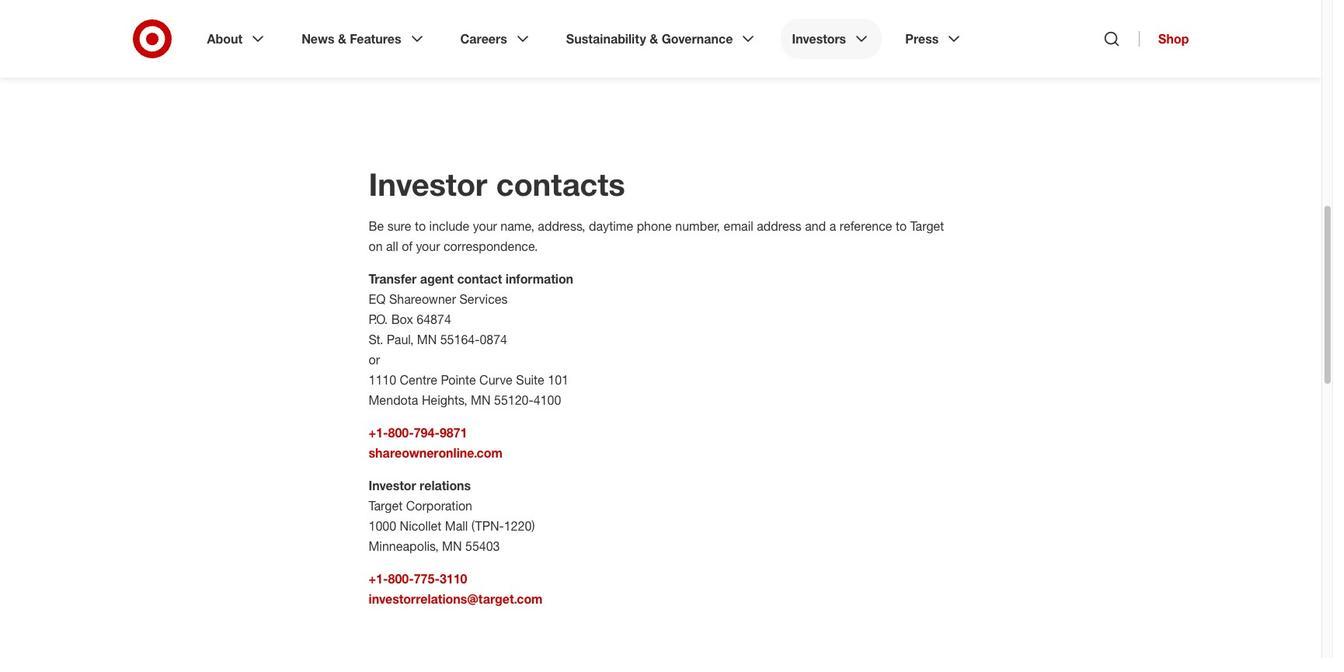 Task type: locate. For each thing, give the bounding box(es) containing it.
800- down mendota
[[388, 425, 414, 441]]

+1- down minneapolis,
[[369, 571, 388, 587]]

mn inside investor relations target corporation 1000 nicollet mall (tpn-1220) minneapolis, mn 55403
[[442, 538, 462, 554]]

agent
[[420, 271, 454, 287]]

1000
[[369, 518, 396, 534]]

0 horizontal spatial target
[[369, 498, 403, 514]]

your up correspondence.
[[473, 218, 497, 234]]

features
[[350, 31, 401, 47]]

2 vertical spatial mn
[[442, 538, 462, 554]]

your right of
[[416, 239, 440, 254]]

email
[[724, 218, 754, 234]]

phone
[[637, 218, 672, 234]]

1110
[[369, 372, 396, 388]]

1 +1- from the top
[[369, 425, 388, 441]]

sure
[[387, 218, 411, 234]]

investors
[[792, 31, 846, 47]]

+1-
[[369, 425, 388, 441], [369, 571, 388, 587]]

to right sure
[[415, 218, 426, 234]]

your
[[473, 218, 497, 234], [416, 239, 440, 254]]

3110
[[440, 571, 467, 587]]

news & features link
[[291, 19, 437, 59]]

&
[[338, 31, 346, 47], [650, 31, 658, 47]]

0 vertical spatial target
[[910, 218, 944, 234]]

target
[[910, 218, 944, 234], [369, 498, 403, 514]]

+1- inside +1-800-794-9871 shareowneronline.com
[[369, 425, 388, 441]]

2 horizontal spatial mn
[[471, 392, 491, 408]]

centre
[[400, 372, 437, 388]]

0 vertical spatial investor
[[369, 165, 487, 203]]

to right reference
[[896, 218, 907, 234]]

investorrelations@target.com link
[[369, 591, 543, 607]]

1 investor from the top
[[369, 165, 487, 203]]

investor up include
[[369, 165, 487, 203]]

2 investor from the top
[[369, 478, 416, 493]]

all
[[386, 239, 398, 254]]

0 vertical spatial +1-
[[369, 425, 388, 441]]

shareowneronline.com
[[369, 445, 503, 461]]

on
[[369, 239, 383, 254]]

+1- inside +1-800-775-3110 investorrelations@target.com
[[369, 571, 388, 587]]

careers
[[460, 31, 507, 47]]

1 horizontal spatial &
[[650, 31, 658, 47]]

investor for investor contacts
[[369, 165, 487, 203]]

investor inside investor relations target corporation 1000 nicollet mall (tpn-1220) minneapolis, mn 55403
[[369, 478, 416, 493]]

775-
[[414, 571, 440, 587]]

800- down minneapolis,
[[388, 571, 414, 587]]

1 vertical spatial target
[[369, 498, 403, 514]]

+1- down mendota
[[369, 425, 388, 441]]

relations
[[420, 478, 471, 493]]

investor
[[369, 165, 487, 203], [369, 478, 416, 493]]

2 +1- from the top
[[369, 571, 388, 587]]

box
[[391, 312, 413, 327]]

& left governance
[[650, 31, 658, 47]]

2 & from the left
[[650, 31, 658, 47]]

800-
[[388, 425, 414, 441], [388, 571, 414, 587]]

investorrelations@target.com
[[369, 591, 543, 607]]

shareowneronline.com link
[[369, 445, 503, 461]]

0 horizontal spatial mn
[[417, 332, 437, 347]]

of
[[402, 239, 413, 254]]

1 horizontal spatial to
[[896, 218, 907, 234]]

9871
[[440, 425, 467, 441]]

800- inside +1-800-775-3110 investorrelations@target.com
[[388, 571, 414, 587]]

mn down curve
[[471, 392, 491, 408]]

investors link
[[781, 19, 882, 59]]

sustainability & governance
[[566, 31, 733, 47]]

shareowner
[[389, 291, 456, 307]]

investor contacts
[[369, 165, 625, 203]]

enrolled?
[[441, 14, 523, 37]]

800- inside +1-800-794-9871 shareowneronline.com
[[388, 425, 414, 441]]

investor up the 1000
[[369, 478, 416, 493]]

mn down mall
[[442, 538, 462, 554]]

1 vertical spatial mn
[[471, 392, 491, 408]]

1 to from the left
[[415, 218, 426, 234]]

1 horizontal spatial mn
[[442, 538, 462, 554]]

& right the news
[[338, 31, 346, 47]]

1 horizontal spatial your
[[473, 218, 497, 234]]

55164-
[[440, 332, 480, 347]]

+1-800-775-3110 link
[[369, 571, 467, 587]]

eq
[[369, 291, 386, 307]]

+1- for +1-800-775-3110
[[369, 571, 388, 587]]

(tpn-
[[471, 518, 504, 534]]

794-
[[414, 425, 440, 441]]

+1- for +1-800-794-9871
[[369, 425, 388, 441]]

transfer
[[369, 271, 417, 287]]

mn
[[417, 332, 437, 347], [471, 392, 491, 408], [442, 538, 462, 554]]

2 800- from the top
[[388, 571, 414, 587]]

1 vertical spatial +1-
[[369, 571, 388, 587]]

careers link
[[450, 19, 543, 59]]

1 vertical spatial your
[[416, 239, 440, 254]]

already enrolled?
[[369, 14, 523, 37]]

1 vertical spatial 800-
[[388, 571, 414, 587]]

number,
[[675, 218, 720, 234]]

sustainability
[[566, 31, 646, 47]]

target right reference
[[910, 218, 944, 234]]

0 vertical spatial 800-
[[388, 425, 414, 441]]

investor for investor relations target corporation 1000 nicollet mall (tpn-1220) minneapolis, mn 55403
[[369, 478, 416, 493]]

p.o.
[[369, 312, 388, 327]]

55403
[[465, 538, 500, 554]]

0 horizontal spatial &
[[338, 31, 346, 47]]

0 horizontal spatial to
[[415, 218, 426, 234]]

mn down 64874
[[417, 332, 437, 347]]

64874
[[417, 312, 451, 327]]

1 horizontal spatial target
[[910, 218, 944, 234]]

to
[[415, 218, 426, 234], [896, 218, 907, 234]]

1 vertical spatial investor
[[369, 478, 416, 493]]

target up the 1000
[[369, 498, 403, 514]]

1 800- from the top
[[388, 425, 414, 441]]

& for news
[[338, 31, 346, 47]]

transfer agent contact information eq shareowner services p.o. box 64874 st. paul, mn 55164-0874 or 1110 centre pointe curve suite 101 mendota heights, mn 55120-4100
[[369, 271, 573, 408]]

be
[[369, 218, 384, 234]]

1 & from the left
[[338, 31, 346, 47]]



Task type: describe. For each thing, give the bounding box(es) containing it.
mendota
[[369, 392, 418, 408]]

0 horizontal spatial your
[[416, 239, 440, 254]]

& for sustainability
[[650, 31, 658, 47]]

press
[[905, 31, 939, 47]]

pointe
[[441, 372, 476, 388]]

55120-
[[494, 392, 534, 408]]

4100
[[534, 392, 561, 408]]

target inside the be sure to include your name, address, daytime phone number, email address and a reference to target on all of your correspondence.
[[910, 218, 944, 234]]

st.
[[369, 332, 383, 347]]

minneapolis,
[[369, 538, 439, 554]]

address
[[757, 218, 802, 234]]

shop link
[[1139, 31, 1189, 47]]

contacts
[[496, 165, 625, 203]]

target inside investor relations target corporation 1000 nicollet mall (tpn-1220) minneapolis, mn 55403
[[369, 498, 403, 514]]

curve
[[479, 372, 513, 388]]

0 vertical spatial mn
[[417, 332, 437, 347]]

about link
[[196, 19, 278, 59]]

1220)
[[504, 518, 535, 534]]

investor relations target corporation 1000 nicollet mall (tpn-1220) minneapolis, mn 55403
[[369, 478, 535, 554]]

already
[[369, 14, 436, 37]]

800- for 775-
[[388, 571, 414, 587]]

and
[[805, 218, 826, 234]]

sustainability & governance link
[[555, 19, 769, 59]]

include
[[429, 218, 470, 234]]

correspondence.
[[444, 239, 538, 254]]

or
[[369, 352, 380, 367]]

suite
[[516, 372, 545, 388]]

0 vertical spatial your
[[473, 218, 497, 234]]

nicollet
[[400, 518, 442, 534]]

news
[[302, 31, 335, 47]]

mall
[[445, 518, 468, 534]]

be sure to include your name, address, daytime phone number, email address and a reference to target on all of your correspondence.
[[369, 218, 944, 254]]

name,
[[501, 218, 535, 234]]

information
[[506, 271, 573, 287]]

800- for 794-
[[388, 425, 414, 441]]

corporation
[[406, 498, 472, 514]]

reference
[[840, 218, 892, 234]]

a
[[830, 218, 836, 234]]

+1-800-794-9871 shareowneronline.com
[[369, 425, 503, 461]]

101
[[548, 372, 569, 388]]

services
[[460, 291, 508, 307]]

heights,
[[422, 392, 467, 408]]

about
[[207, 31, 243, 47]]

daytime
[[589, 218, 633, 234]]

news & features
[[302, 31, 401, 47]]

press link
[[894, 19, 975, 59]]

address,
[[538, 218, 586, 234]]

contact
[[457, 271, 502, 287]]

0874
[[480, 332, 507, 347]]

paul,
[[387, 332, 414, 347]]

governance
[[662, 31, 733, 47]]

shop
[[1159, 31, 1189, 47]]

+1-800-794-9871 link
[[369, 425, 467, 441]]

2 to from the left
[[896, 218, 907, 234]]

+1-800-775-3110 investorrelations@target.com
[[369, 571, 543, 607]]



Task type: vqa. For each thing, say whether or not it's contained in the screenshot.
section
no



